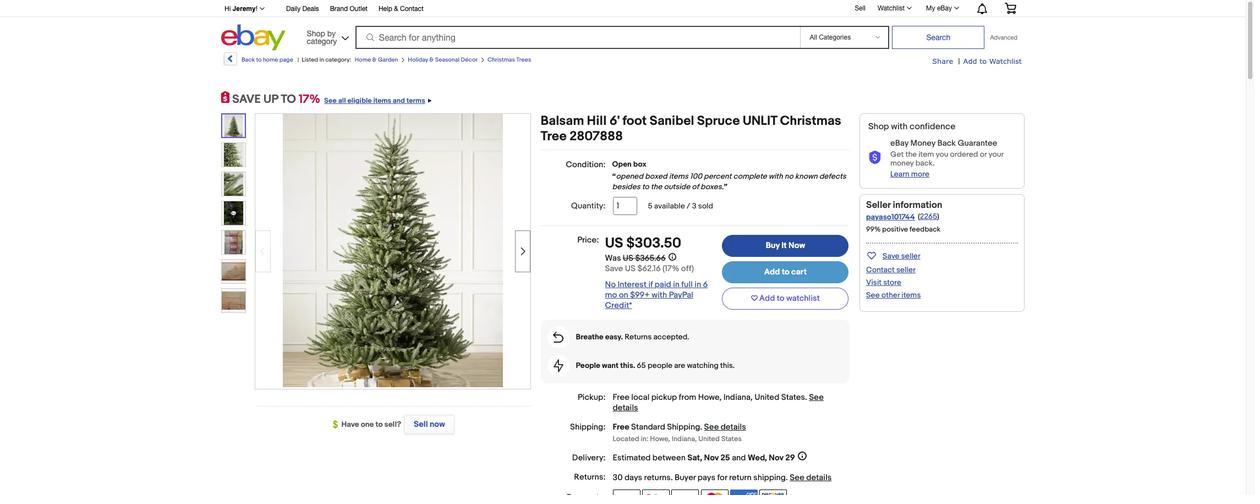 Task type: vqa. For each thing, say whether or not it's contained in the screenshot.
No
yes



Task type: locate. For each thing, give the bounding box(es) containing it.
1 horizontal spatial this.
[[721, 361, 735, 371]]

and
[[393, 96, 405, 105], [732, 453, 746, 464]]

picture 3 of 7 image
[[222, 172, 246, 196]]

contact
[[400, 5, 424, 13], [867, 265, 895, 275]]

free
[[613, 393, 630, 403], [613, 423, 630, 433]]

2 vertical spatial add
[[760, 293, 775, 304]]

picture 2 of 7 image
[[222, 143, 246, 167]]

see inside see details
[[809, 393, 824, 403]]

see
[[324, 96, 337, 105], [867, 291, 880, 300], [809, 393, 824, 403], [704, 423, 719, 433], [790, 473, 805, 483]]

with up get
[[892, 122, 908, 132]]

1 vertical spatial save
[[605, 264, 623, 274]]

1 horizontal spatial &
[[394, 5, 398, 13]]

save up the contact seller link
[[883, 252, 900, 261]]

watchlist inside watchlist link
[[878, 4, 905, 12]]

between
[[653, 453, 686, 464]]

and right 25
[[732, 453, 746, 464]]

1 vertical spatial shop
[[869, 122, 890, 132]]

visit
[[867, 278, 882, 287]]

add to cart link
[[723, 261, 849, 283]]

it
[[782, 240, 787, 251]]

ebay right my
[[938, 4, 952, 12]]

0 vertical spatial shop
[[307, 29, 325, 38]]

1 vertical spatial items
[[669, 171, 689, 181]]

picture 4 of 7 image
[[222, 202, 246, 225]]

money
[[891, 159, 914, 168]]

and left terms
[[393, 96, 405, 105]]

the down boxed
[[651, 182, 662, 192]]

ebay up get
[[891, 138, 909, 149]]

with details__icon image left people
[[554, 360, 564, 373]]

seller for save
[[902, 252, 921, 261]]

2 vertical spatial items
[[902, 291, 921, 300]]

add to watchlist button
[[723, 288, 849, 310]]

0 horizontal spatial states
[[722, 435, 742, 444]]

wed,
[[748, 453, 767, 464]]

open box
[[613, 160, 647, 169]]

unlit
[[743, 113, 778, 129]]

us right was
[[623, 253, 634, 264]]

and inside us $303.50 main content
[[732, 453, 746, 464]]

sell
[[855, 4, 866, 12], [414, 420, 428, 430]]

with inside no interest if paid in full in 6 mo on $99+ with paypal credit*
[[652, 290, 667, 301]]

2 horizontal spatial in
[[695, 280, 701, 290]]

0 vertical spatial free
[[613, 393, 630, 403]]

1 horizontal spatial shop
[[869, 122, 890, 132]]

visa image
[[672, 490, 699, 496]]

0 vertical spatial howe,
[[698, 393, 722, 403]]

see details link down 29
[[790, 473, 832, 483]]

1 vertical spatial indiana,
[[672, 435, 697, 444]]

payaso101744 link
[[867, 212, 915, 222]]

0 vertical spatial back
[[242, 56, 255, 63]]

christmas
[[488, 56, 515, 63], [780, 113, 842, 129]]

0 vertical spatial items
[[373, 96, 391, 105]]

nov left 29
[[769, 453, 784, 464]]

0 vertical spatial details
[[613, 403, 638, 414]]

known
[[795, 171, 818, 181]]

2 vertical spatial with details__icon image
[[554, 360, 564, 373]]

by
[[327, 29, 336, 38]]

items right eligible
[[373, 96, 391, 105]]

99%
[[867, 225, 881, 234]]

None submit
[[893, 26, 985, 49]]

to left watchlist
[[777, 293, 785, 304]]

1 free from the top
[[613, 393, 630, 403]]

seller
[[902, 252, 921, 261], [897, 265, 916, 275]]

shop with confidence
[[869, 122, 956, 132]]

1 horizontal spatial save
[[883, 252, 900, 261]]

0 vertical spatial ebay
[[938, 4, 952, 12]]

details right shipping
[[807, 473, 832, 483]]

share | add to watchlist
[[933, 57, 1022, 66]]

2 vertical spatial see details link
[[790, 473, 832, 483]]

save inside button
[[883, 252, 900, 261]]

defects
[[820, 171, 847, 181]]

with right $99+ at the right of the page
[[652, 290, 667, 301]]

shipping
[[754, 473, 786, 483]]

1 vertical spatial with
[[769, 171, 783, 181]]

0 horizontal spatial save
[[605, 264, 623, 274]]

holiday & seasonal décor link
[[408, 56, 478, 63]]

seller up the contact seller link
[[902, 252, 921, 261]]

"
[[613, 171, 616, 181]]

0 vertical spatial with details__icon image
[[869, 151, 882, 165]]

account navigation
[[219, 0, 1025, 17]]

1 vertical spatial ebay
[[891, 138, 909, 149]]

watchlist down advanced
[[990, 57, 1022, 66]]

1 vertical spatial howe,
[[650, 435, 670, 444]]

1 vertical spatial contact
[[867, 265, 895, 275]]

0 vertical spatial add
[[964, 57, 978, 66]]

free left the local
[[613, 393, 630, 403]]

want
[[602, 361, 619, 371]]

1 horizontal spatial in
[[673, 280, 680, 290]]

& right holiday
[[430, 56, 434, 63]]

1 vertical spatial the
[[651, 182, 662, 192]]

1 vertical spatial christmas
[[780, 113, 842, 129]]

1 horizontal spatial indiana,
[[724, 393, 753, 403]]

sold
[[699, 201, 714, 211]]

back left home
[[242, 56, 255, 63]]

to down advanced link
[[980, 57, 987, 66]]

contact seller link
[[867, 265, 916, 275]]

see details link for buyer
[[790, 473, 832, 483]]

0 horizontal spatial watchlist
[[878, 4, 905, 12]]

1 horizontal spatial with
[[769, 171, 783, 181]]

| left listed at the top left of page
[[298, 56, 299, 63]]

1 horizontal spatial and
[[732, 453, 746, 464]]

1 horizontal spatial sell
[[855, 4, 866, 12]]

save up no
[[605, 264, 623, 274]]

1 horizontal spatial watchlist
[[990, 57, 1022, 66]]

the
[[906, 150, 917, 159], [651, 182, 662, 192]]

this. left 65
[[621, 361, 635, 371]]

1 vertical spatial free
[[613, 423, 630, 433]]

1 horizontal spatial ebay
[[938, 4, 952, 12]]

was us $365.66
[[605, 253, 666, 264]]

0 horizontal spatial |
[[298, 56, 299, 63]]

shop inside shop by category
[[307, 29, 325, 38]]

items right other at right bottom
[[902, 291, 921, 300]]

1 vertical spatial seller
[[897, 265, 916, 275]]

christmas right unlit
[[780, 113, 842, 129]]

1 horizontal spatial nov
[[769, 453, 784, 464]]

watchlist right sell link
[[878, 4, 905, 12]]

0 vertical spatial and
[[393, 96, 405, 105]]

in right listed at the top left of page
[[320, 56, 324, 63]]

howe, right from
[[698, 393, 722, 403]]

contact right help
[[400, 5, 424, 13]]

sell for sell
[[855, 4, 866, 12]]

2 nov from the left
[[769, 453, 784, 464]]

6
[[703, 280, 708, 290]]

back inside 'link'
[[242, 56, 255, 63]]

$62.16
[[638, 264, 661, 274]]

0 vertical spatial the
[[906, 150, 917, 159]]

contact inside contact seller visit store see other items
[[867, 265, 895, 275]]

nov left 25
[[704, 453, 719, 464]]

0 vertical spatial sell
[[855, 4, 866, 12]]

| right share button
[[959, 57, 960, 66]]

1 vertical spatial and
[[732, 453, 746, 464]]

0 horizontal spatial shop
[[307, 29, 325, 38]]

are
[[675, 361, 686, 371]]

sell left now at the bottom of the page
[[414, 420, 428, 430]]

sell inside account navigation
[[855, 4, 866, 12]]

free for free local pickup from howe, indiana, united states .
[[613, 393, 630, 403]]

in left 6
[[695, 280, 701, 290]]

2 horizontal spatial with
[[892, 122, 908, 132]]

" opened boxed items 100 percent complete with no known defects besides to the outside of boxes.
[[613, 171, 847, 192]]

with details__icon image left get
[[869, 151, 882, 165]]

with details__icon image left breathe
[[553, 332, 564, 343]]

howe, right the in:
[[650, 435, 670, 444]]

0 horizontal spatial items
[[373, 96, 391, 105]]

0 vertical spatial watchlist
[[878, 4, 905, 12]]

to left home
[[256, 56, 262, 63]]

sat,
[[688, 453, 703, 464]]

daily deals link
[[286, 3, 319, 15]]

seller down save seller
[[897, 265, 916, 275]]

boxes.
[[701, 182, 724, 192]]

seller inside save seller button
[[902, 252, 921, 261]]

on
[[619, 290, 629, 301]]

us
[[605, 235, 624, 252], [623, 253, 634, 264], [625, 264, 636, 274]]

us $303.50
[[605, 235, 682, 252]]

1 horizontal spatial back
[[938, 138, 956, 149]]

see all eligible items and terms link
[[320, 92, 431, 107]]

items inside contact seller visit store see other items
[[902, 291, 921, 300]]

with details__icon image
[[869, 151, 882, 165], [553, 332, 564, 343], [554, 360, 564, 373]]

1 vertical spatial watchlist
[[990, 57, 1022, 66]]

details up standard
[[613, 403, 638, 414]]

0 vertical spatial seller
[[902, 252, 921, 261]]

breathe
[[576, 333, 604, 342]]

0 horizontal spatial christmas
[[488, 56, 515, 63]]

0 horizontal spatial details
[[613, 403, 638, 414]]

sanibel
[[650, 113, 695, 129]]

discover image
[[760, 490, 788, 496]]

pickup
[[652, 393, 677, 403]]

breathe easy. returns accepted.
[[576, 333, 690, 342]]

to right one
[[376, 420, 383, 429]]

master card image
[[701, 490, 729, 496]]

|
[[298, 56, 299, 63], [959, 57, 960, 66]]

see details link for details
[[704, 423, 746, 433]]

one
[[361, 420, 374, 429]]

1 vertical spatial sell
[[414, 420, 428, 430]]

this. right watching on the right bottom of the page
[[721, 361, 735, 371]]

0 horizontal spatial nov
[[704, 453, 719, 464]]

store
[[884, 278, 902, 287]]

indiana, right from
[[724, 393, 753, 403]]

sell left watchlist link
[[855, 4, 866, 12]]

help & contact
[[379, 5, 424, 13]]

add
[[964, 57, 978, 66], [765, 267, 780, 277], [760, 293, 775, 304]]

guarantee
[[958, 138, 998, 149]]

0 horizontal spatial howe,
[[650, 435, 670, 444]]

0 horizontal spatial the
[[651, 182, 662, 192]]

add to cart
[[765, 267, 807, 277]]

add down add to cart link
[[760, 293, 775, 304]]

0 horizontal spatial contact
[[400, 5, 424, 13]]

1 vertical spatial see details link
[[704, 423, 746, 433]]

estimated between sat, nov 25 and wed, nov 29
[[613, 453, 796, 464]]

add inside share | add to watchlist
[[964, 57, 978, 66]]

2807888
[[570, 129, 623, 144]]

back
[[242, 56, 255, 63], [938, 138, 956, 149]]

& inside account navigation
[[394, 5, 398, 13]]

picture 7 of 7 image
[[222, 289, 246, 313]]

estimated
[[613, 453, 651, 464]]

2 vertical spatial with
[[652, 290, 667, 301]]

seasonal
[[435, 56, 460, 63]]

1 vertical spatial add
[[765, 267, 780, 277]]

contact seller visit store see other items
[[867, 265, 921, 300]]

sell?
[[385, 420, 401, 429]]

& for contact
[[394, 5, 398, 13]]

back up 'you'
[[938, 138, 956, 149]]

2 vertical spatial details
[[807, 473, 832, 483]]

1 horizontal spatial |
[[959, 57, 960, 66]]

or
[[980, 150, 987, 159]]

items up "outside"
[[669, 171, 689, 181]]

seller inside contact seller visit store see other items
[[897, 265, 916, 275]]

to left cart
[[782, 267, 790, 277]]

0 horizontal spatial &
[[372, 56, 377, 63]]

brand outlet
[[330, 5, 368, 13]]

(
[[918, 212, 920, 221]]

& right 'home'
[[372, 56, 377, 63]]

brand
[[330, 5, 348, 13]]

1 vertical spatial details
[[721, 423, 746, 433]]

with left the no
[[769, 171, 783, 181]]

located in: howe, indiana, united states
[[613, 435, 742, 444]]

0 vertical spatial save
[[883, 252, 900, 261]]

free up located
[[613, 423, 630, 433]]

besides
[[613, 182, 641, 192]]

0 horizontal spatial back
[[242, 56, 255, 63]]

1 horizontal spatial details
[[721, 423, 746, 433]]

2 horizontal spatial &
[[430, 56, 434, 63]]

1 horizontal spatial the
[[906, 150, 917, 159]]

0 horizontal spatial this.
[[621, 361, 635, 371]]

balsam hill 6'  foot sanibel spruce unlit christmas tree 2807888 - picture 1 of 7 image
[[283, 113, 503, 388]]

confidence
[[910, 122, 956, 132]]

1 vertical spatial with details__icon image
[[553, 332, 564, 343]]

1 this. from the left
[[621, 361, 635, 371]]

add inside button
[[760, 293, 775, 304]]

add down buy
[[765, 267, 780, 277]]

30 days returns . buyer pays for return shipping . see details
[[613, 473, 832, 483]]

us up interest
[[625, 264, 636, 274]]

deals
[[303, 5, 319, 13]]

add for add to cart
[[765, 267, 780, 277]]

see details link down see details
[[704, 423, 746, 433]]

1 horizontal spatial christmas
[[780, 113, 842, 129]]

nov
[[704, 453, 719, 464], [769, 453, 784, 464]]

0 vertical spatial united
[[755, 393, 780, 403]]

add right share
[[964, 57, 978, 66]]

0 horizontal spatial with
[[652, 290, 667, 301]]

details down see details
[[721, 423, 746, 433]]

the right get
[[906, 150, 917, 159]]

items for 100
[[669, 171, 689, 181]]

the inside the ebay money back guarantee get the item you ordered or your money back. learn more
[[906, 150, 917, 159]]

see details link up standard shipping . see details
[[613, 393, 824, 414]]

1 horizontal spatial contact
[[867, 265, 895, 275]]

save
[[883, 252, 900, 261], [605, 264, 623, 274]]

to inside " opened boxed items 100 percent complete with no known defects besides to the outside of boxes.
[[642, 182, 649, 192]]

in left the full
[[673, 280, 680, 290]]

christmas inside balsam hill 6'  foot sanibel spruce unlit christmas tree 2807888
[[780, 113, 842, 129]]

items inside " opened boxed items 100 percent complete with no known defects besides to the outside of boxes.
[[669, 171, 689, 181]]

2 this. from the left
[[721, 361, 735, 371]]

0 horizontal spatial ebay
[[891, 138, 909, 149]]

0 vertical spatial contact
[[400, 5, 424, 13]]

save inside us $303.50 main content
[[605, 264, 623, 274]]

0 horizontal spatial in
[[320, 56, 324, 63]]

1 vertical spatial states
[[722, 435, 742, 444]]

buy
[[766, 240, 780, 251]]

0 horizontal spatial sell
[[414, 420, 428, 430]]

1 vertical spatial united
[[699, 435, 720, 444]]

to inside back to home page 'link'
[[256, 56, 262, 63]]

indiana, down shipping
[[672, 435, 697, 444]]

2 horizontal spatial items
[[902, 291, 921, 300]]

2 free from the top
[[613, 423, 630, 433]]

christmas trees
[[488, 56, 531, 63]]

christmas left trees
[[488, 56, 515, 63]]

!
[[256, 5, 258, 13]]

with details__icon image for breathe easy.
[[553, 332, 564, 343]]

1 horizontal spatial items
[[669, 171, 689, 181]]

to inside add to cart link
[[782, 267, 790, 277]]

contact up 'visit store' link
[[867, 265, 895, 275]]

to
[[281, 92, 296, 107]]

1 vertical spatial back
[[938, 138, 956, 149]]

0 vertical spatial states
[[782, 393, 805, 403]]

see all eligible items and terms
[[324, 96, 425, 105]]

& right help
[[394, 5, 398, 13]]

add to watchlist link
[[964, 56, 1022, 67]]

to down boxed
[[642, 182, 649, 192]]

6'
[[610, 113, 620, 129]]



Task type: describe. For each thing, give the bounding box(es) containing it.
see inside contact seller visit store see other items
[[867, 291, 880, 300]]

65
[[637, 361, 646, 371]]

(17%
[[663, 264, 680, 274]]

foot
[[623, 113, 647, 129]]

see other items link
[[867, 291, 921, 300]]

with inside " opened boxed items 100 percent complete with no known defects besides to the outside of boxes.
[[769, 171, 783, 181]]

with details__icon image for ebay money back guarantee
[[869, 151, 882, 165]]

save seller
[[883, 252, 921, 261]]

us up was
[[605, 235, 624, 252]]

american express image
[[731, 490, 758, 496]]

0 vertical spatial with
[[892, 122, 908, 132]]

picture 5 of 7 image
[[222, 231, 246, 254]]

décor
[[461, 56, 478, 63]]

no interest if paid in full in 6 mo on $99+ with paypal credit*
[[605, 280, 708, 311]]

& for garden
[[372, 56, 377, 63]]

0 horizontal spatial united
[[699, 435, 720, 444]]

sell now link
[[401, 415, 455, 434]]

credit*
[[605, 301, 632, 311]]

your
[[989, 150, 1004, 159]]

returns:
[[574, 472, 606, 483]]

easy.
[[605, 333, 623, 342]]

ebay inside the ebay money back guarantee get the item you ordered or your money back. learn more
[[891, 138, 909, 149]]

more
[[912, 170, 930, 179]]

paypal image
[[613, 490, 641, 496]]

christmas trees link
[[488, 56, 531, 63]]

us $303.50 main content
[[541, 113, 850, 496]]

0 horizontal spatial and
[[393, 96, 405, 105]]

open
[[613, 160, 632, 169]]

tree
[[541, 129, 567, 144]]

0 vertical spatial see details link
[[613, 393, 824, 414]]

Quantity: text field
[[613, 197, 637, 215]]

to inside add to watchlist button
[[777, 293, 785, 304]]

available
[[655, 201, 685, 211]]

all
[[338, 96, 346, 105]]

shop for shop by category
[[307, 29, 325, 38]]

17%
[[299, 92, 320, 107]]

now
[[430, 420, 445, 430]]

5
[[648, 201, 653, 211]]

details inside see details
[[613, 403, 638, 414]]

2 horizontal spatial details
[[807, 473, 832, 483]]

payaso101744
[[867, 212, 915, 222]]

visit store link
[[867, 278, 902, 287]]

ebay money back guarantee get the item you ordered or your money back. learn more
[[891, 138, 1004, 179]]

from
[[679, 393, 697, 403]]

save for save seller
[[883, 252, 900, 261]]

percent
[[704, 171, 732, 181]]

shop for shop with confidence
[[869, 122, 890, 132]]

see details
[[613, 393, 824, 414]]

contact inside account navigation
[[400, 5, 424, 13]]

advanced link
[[985, 26, 1023, 48]]

Search for anything text field
[[357, 27, 799, 48]]

advanced
[[991, 34, 1018, 41]]

save up to 17%
[[232, 92, 320, 107]]

)
[[938, 212, 940, 221]]

free local pickup from howe, indiana, united states .
[[613, 393, 809, 403]]

quantity:
[[571, 201, 606, 211]]

back inside the ebay money back guarantee get the item you ordered or your money back. learn more
[[938, 138, 956, 149]]

category:
[[326, 56, 352, 63]]

1 horizontal spatial howe,
[[698, 393, 722, 403]]

interest
[[618, 280, 647, 290]]

with details__icon image for people want this.
[[554, 360, 564, 373]]

condition:
[[566, 160, 606, 170]]

seller
[[867, 200, 891, 211]]

$99+
[[630, 290, 650, 301]]

items for and
[[373, 96, 391, 105]]

opened
[[616, 171, 644, 181]]

help
[[379, 5, 392, 13]]

back.
[[916, 159, 935, 168]]

watching
[[687, 361, 719, 371]]

spruce
[[697, 113, 740, 129]]

29
[[786, 453, 796, 464]]

1 horizontal spatial states
[[782, 393, 805, 403]]

3
[[692, 201, 697, 211]]

was
[[605, 253, 621, 264]]

feedback
[[910, 225, 941, 234]]

days
[[625, 473, 643, 483]]

of
[[692, 182, 699, 192]]

2265 link
[[920, 212, 938, 221]]

none submit inside shop by category banner
[[893, 26, 985, 49]]

5 available / 3 sold
[[648, 201, 714, 211]]

box
[[634, 160, 647, 169]]

my
[[927, 4, 936, 12]]

sell now
[[414, 420, 445, 430]]

sell for sell now
[[414, 420, 428, 430]]

learn
[[891, 170, 910, 179]]

$303.50
[[627, 235, 682, 252]]

shop by category banner
[[219, 0, 1025, 53]]

holiday
[[408, 56, 428, 63]]

add for add to watchlist
[[760, 293, 775, 304]]

balsam
[[541, 113, 584, 129]]

you
[[936, 150, 949, 159]]

save for save us $62.16 (17% off)
[[605, 264, 623, 274]]

paypal
[[669, 290, 694, 301]]

information
[[893, 200, 943, 211]]

if
[[649, 280, 653, 290]]

seller for contact
[[897, 265, 916, 275]]

item
[[919, 150, 934, 159]]

25
[[721, 453, 730, 464]]

daily deals
[[286, 5, 319, 13]]

trees
[[517, 56, 531, 63]]

complete
[[734, 171, 767, 181]]

ordered
[[951, 150, 979, 159]]

100
[[690, 171, 702, 181]]

0 horizontal spatial indiana,
[[672, 435, 697, 444]]

0 vertical spatial indiana,
[[724, 393, 753, 403]]

1 horizontal spatial united
[[755, 393, 780, 403]]

ebay inside account navigation
[[938, 4, 952, 12]]

watchlist link
[[872, 2, 917, 15]]

1 nov from the left
[[704, 453, 719, 464]]

cart
[[792, 267, 807, 277]]

save seller button
[[867, 249, 921, 262]]

garden
[[378, 56, 398, 63]]

your shopping cart image
[[1005, 3, 1017, 14]]

dollar sign image
[[333, 421, 342, 430]]

pickup:
[[578, 393, 606, 403]]

30
[[613, 473, 623, 483]]

have one to sell?
[[342, 420, 401, 429]]

us for save
[[625, 264, 636, 274]]

picture 1 of 7 image
[[222, 115, 245, 137]]

people want this. 65 people are watching this.
[[576, 361, 735, 371]]

& for seasonal
[[430, 56, 434, 63]]

/
[[687, 201, 691, 211]]

to inside share | add to watchlist
[[980, 57, 987, 66]]

watchlist inside share | add to watchlist
[[990, 57, 1022, 66]]

buyer
[[675, 473, 696, 483]]

0 vertical spatial christmas
[[488, 56, 515, 63]]

price:
[[578, 235, 599, 245]]

| listed in category:
[[298, 56, 352, 63]]

get
[[891, 150, 904, 159]]

up
[[264, 92, 278, 107]]

google pay image
[[642, 490, 670, 496]]

us for was
[[623, 253, 634, 264]]

full
[[682, 280, 693, 290]]

save us $62.16 (17% off)
[[605, 264, 694, 274]]

free for free
[[613, 423, 630, 433]]

return
[[729, 473, 752, 483]]

picture 6 of 7 image
[[222, 260, 246, 284]]

the inside " opened boxed items 100 percent complete with no known defects besides to the outside of boxes.
[[651, 182, 662, 192]]



